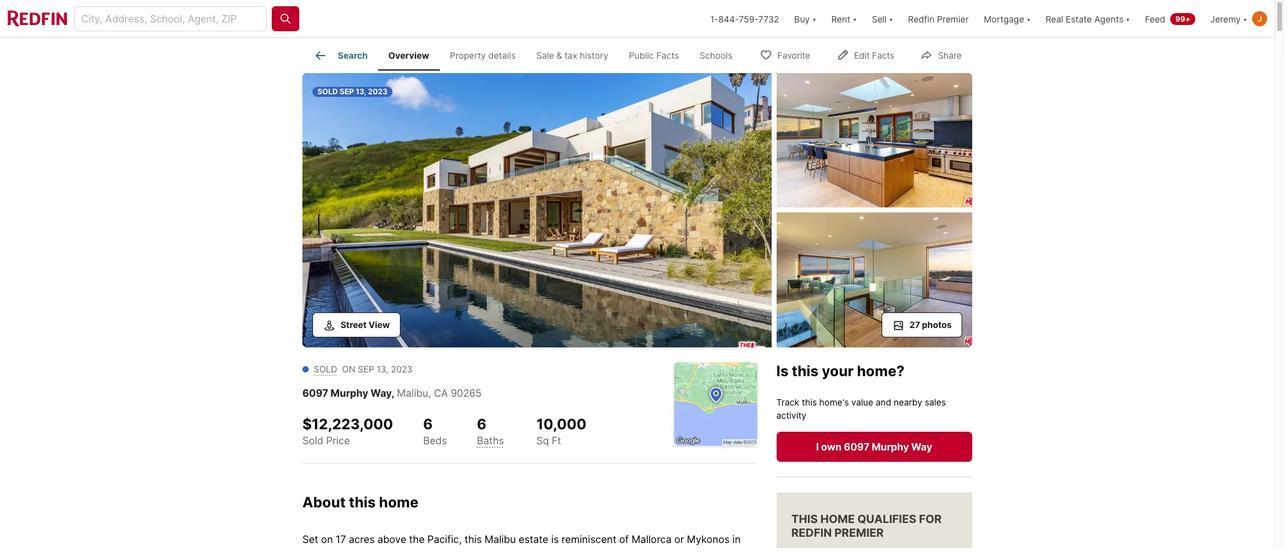 Task type: vqa. For each thing, say whether or not it's contained in the screenshot.
'▾' associated with Sell ▾
yes



Task type: describe. For each thing, give the bounding box(es) containing it.
home
[[821, 512, 855, 525]]

sold on sep 13, 2023
[[314, 363, 413, 374]]

&
[[557, 50, 562, 61]]

▾ for mortgage ▾
[[1027, 13, 1031, 24]]

6097 inside "button"
[[844, 440, 870, 453]]

1-844-759-7732 link
[[710, 13, 779, 24]]

6 baths
[[477, 415, 504, 447]]

share button
[[910, 42, 972, 67]]

sale & tax history
[[536, 50, 608, 61]]

1 vertical spatial 2023
[[391, 363, 413, 374]]

feed
[[1145, 13, 1166, 24]]

sold sep 13, 2023
[[317, 87, 388, 96]]

6 for 6 baths
[[477, 415, 486, 433]]

sq
[[537, 434, 549, 447]]

for
[[919, 512, 942, 525]]

history
[[580, 50, 608, 61]]

1 horizontal spatial sep
[[358, 363, 374, 374]]

i own 6097 murphy way
[[817, 440, 933, 453]]

set on 17 acres above the pacific, this malibu estate is reminiscent of mallorca or mykonos in
[[302, 533, 757, 548]]

about this home
[[302, 494, 419, 511]]

activity
[[777, 410, 807, 420]]

sale & tax history tab
[[526, 41, 619, 71]]

home's
[[820, 396, 849, 407]]

edit facts button
[[826, 42, 905, 67]]

844-
[[719, 13, 739, 24]]

0 vertical spatial murphy
[[331, 387, 368, 399]]

edit facts
[[854, 50, 894, 60]]

▾ for jeremy ▾
[[1243, 13, 1247, 24]]

is this your home?
[[777, 362, 905, 380]]

home?
[[857, 362, 905, 380]]

overview
[[388, 50, 429, 61]]

this home qualifies for redfin premier
[[792, 512, 942, 539]]

1 , from the left
[[392, 387, 395, 399]]

share
[[938, 50, 962, 60]]

7732
[[758, 13, 779, 24]]

price
[[326, 434, 350, 447]]

premier
[[835, 526, 884, 539]]

on
[[342, 363, 355, 374]]

pacific,
[[427, 533, 462, 546]]

murphy inside "button"
[[872, 440, 909, 453]]

your
[[822, 362, 854, 380]]

sell ▾ button
[[864, 0, 901, 37]]

759-
[[739, 13, 758, 24]]

details
[[488, 50, 516, 61]]

sales
[[925, 396, 946, 407]]

nearby
[[894, 396, 923, 407]]

baths link
[[477, 434, 504, 447]]

edit
[[854, 50, 870, 60]]

sell ▾ button
[[872, 0, 893, 37]]

estate
[[519, 533, 548, 546]]

user photo image
[[1252, 11, 1267, 26]]

ca
[[434, 387, 448, 399]]

qualifies
[[858, 512, 917, 525]]

sold for sold on sep 13, 2023
[[314, 363, 337, 374]]

0 vertical spatial 6097
[[302, 387, 328, 399]]

street view button
[[312, 312, 400, 337]]

buy ▾
[[794, 13, 817, 24]]

baths
[[477, 434, 504, 447]]

jeremy ▾
[[1211, 13, 1247, 24]]

0 horizontal spatial 13,
[[356, 87, 366, 96]]

redfin premier
[[908, 13, 969, 24]]

schools
[[700, 50, 733, 61]]

27 photos
[[910, 319, 952, 330]]

1-
[[710, 13, 719, 24]]

0 horizontal spatial malibu
[[397, 387, 428, 399]]

buy
[[794, 13, 810, 24]]

public facts
[[629, 50, 679, 61]]

street
[[341, 319, 367, 330]]

search
[[338, 50, 368, 61]]

27 photos button
[[881, 312, 962, 337]]

mykonos
[[687, 533, 730, 546]]

90265
[[451, 387, 482, 399]]

rent
[[831, 13, 850, 24]]

malibu inside set on 17 acres above the pacific, this malibu estate is reminiscent of mallorca or mykonos in
[[485, 533, 516, 546]]

overview tab
[[378, 41, 440, 71]]

in
[[732, 533, 741, 546]]

6 beds
[[423, 415, 447, 447]]

track this home's value and nearby sales activity
[[777, 396, 946, 420]]

sold for sold sep 13, 2023
[[317, 87, 338, 96]]

this for is
[[792, 362, 819, 380]]

real estate agents ▾
[[1046, 13, 1130, 24]]

sell
[[872, 13, 887, 24]]

is
[[551, 533, 559, 546]]

$12,223,000 sold price
[[302, 415, 393, 447]]



Task type: locate. For each thing, give the bounding box(es) containing it.
1-844-759-7732
[[710, 13, 779, 24]]

,
[[392, 387, 395, 399], [428, 387, 431, 399]]

▾ right agents
[[1126, 13, 1130, 24]]

mortgage
[[984, 13, 1024, 24]]

jeremy
[[1211, 13, 1241, 24]]

1 vertical spatial way
[[912, 440, 933, 453]]

property details
[[450, 50, 516, 61]]

sold sep 13, 2023 link
[[302, 73, 772, 350]]

acres
[[349, 533, 375, 546]]

1 6 from the left
[[423, 415, 433, 433]]

▾ for sell ▾
[[889, 13, 893, 24]]

this for about
[[349, 494, 376, 511]]

0 vertical spatial way
[[371, 387, 392, 399]]

rent ▾ button
[[831, 0, 857, 37]]

set
[[302, 533, 318, 546]]

0 horizontal spatial ,
[[392, 387, 395, 399]]

facts right edit
[[872, 50, 894, 60]]

tab list containing search
[[302, 38, 753, 71]]

mortgage ▾ button
[[984, 0, 1031, 37]]

sold left the on
[[314, 363, 337, 374]]

view
[[369, 319, 390, 330]]

submit search image
[[279, 12, 292, 25]]

0 horizontal spatial 2023
[[368, 87, 388, 96]]

this inside track this home's value and nearby sales activity
[[802, 396, 817, 407]]

ft
[[552, 434, 561, 447]]

sep down the search link
[[340, 87, 354, 96]]

facts inside 'tab'
[[657, 50, 679, 61]]

1 horizontal spatial facts
[[872, 50, 894, 60]]

map entry image
[[674, 362, 757, 445]]

photos
[[922, 319, 952, 330]]

City, Address, School, Agent, ZIP search field
[[74, 6, 267, 31]]

10,000
[[537, 415, 587, 433]]

facts for public facts
[[657, 50, 679, 61]]

17
[[336, 533, 346, 546]]

1 ▾ from the left
[[812, 13, 817, 24]]

1 vertical spatial 13,
[[377, 363, 389, 374]]

▾ right mortgage
[[1027, 13, 1031, 24]]

redfin
[[908, 13, 935, 24]]

facts inside button
[[872, 50, 894, 60]]

0 horizontal spatial facts
[[657, 50, 679, 61]]

or
[[674, 533, 684, 546]]

this right pacific, at the bottom of page
[[465, 533, 482, 546]]

1 horizontal spatial 6097
[[844, 440, 870, 453]]

▾ inside mortgage ▾ dropdown button
[[1027, 13, 1031, 24]]

agents
[[1095, 13, 1124, 24]]

, down sold on sep 13, 2023
[[392, 387, 395, 399]]

0 horizontal spatial sep
[[340, 87, 354, 96]]

i own 6097 murphy way button
[[777, 431, 972, 461]]

6 inside '6 beds'
[[423, 415, 433, 433]]

murphy down the and
[[872, 440, 909, 453]]

6097
[[302, 387, 328, 399], [844, 440, 870, 453]]

▾
[[812, 13, 817, 24], [853, 13, 857, 24], [889, 13, 893, 24], [1027, 13, 1031, 24], [1126, 13, 1130, 24], [1243, 13, 1247, 24]]

property details tab
[[440, 41, 526, 71]]

value
[[852, 396, 874, 407]]

facts
[[872, 50, 894, 60], [657, 50, 679, 61]]

0 horizontal spatial way
[[371, 387, 392, 399]]

6097 right own
[[844, 440, 870, 453]]

1 horizontal spatial murphy
[[872, 440, 909, 453]]

6 up baths
[[477, 415, 486, 433]]

6097 murphy way , malibu , ca 90265
[[302, 387, 482, 399]]

this
[[792, 512, 818, 525]]

1 horizontal spatial 6
[[477, 415, 486, 433]]

6
[[423, 415, 433, 433], [477, 415, 486, 433]]

1 vertical spatial malibu
[[485, 533, 516, 546]]

sale
[[536, 50, 554, 61]]

13, down search
[[356, 87, 366, 96]]

murphy down the on
[[331, 387, 368, 399]]

real estate agents ▾ button
[[1038, 0, 1138, 37]]

2 ▾ from the left
[[853, 13, 857, 24]]

0 vertical spatial malibu
[[397, 387, 428, 399]]

tax
[[565, 50, 577, 61]]

real estate agents ▾ link
[[1046, 0, 1130, 37]]

6 up beds
[[423, 415, 433, 433]]

1 horizontal spatial 13,
[[377, 363, 389, 374]]

sold down the search link
[[317, 87, 338, 96]]

sep right the on
[[358, 363, 374, 374]]

1 vertical spatial sep
[[358, 363, 374, 374]]

, left ca
[[428, 387, 431, 399]]

0 vertical spatial sold
[[317, 87, 338, 96]]

facts for edit facts
[[872, 50, 894, 60]]

2023 up 6097 murphy way , malibu , ca 90265
[[391, 363, 413, 374]]

4 ▾ from the left
[[1027, 13, 1031, 24]]

facts right public
[[657, 50, 679, 61]]

way down sold on sep 13, 2023
[[371, 387, 392, 399]]

2023 down overview tab at the top left of the page
[[368, 87, 388, 96]]

home
[[379, 494, 419, 511]]

about
[[302, 494, 346, 511]]

6 for 6 beds
[[423, 415, 433, 433]]

redfin
[[792, 526, 832, 539]]

reminiscent
[[562, 533, 616, 546]]

mortgage ▾
[[984, 13, 1031, 24]]

favorite
[[777, 50, 810, 60]]

$12,223,000
[[302, 415, 393, 433]]

buy ▾ button
[[787, 0, 824, 37]]

murphy
[[331, 387, 368, 399], [872, 440, 909, 453]]

1 horizontal spatial malibu
[[485, 533, 516, 546]]

public
[[629, 50, 654, 61]]

street view
[[341, 319, 390, 330]]

6 inside 6 baths
[[477, 415, 486, 433]]

premier
[[937, 13, 969, 24]]

this right track at the bottom of the page
[[802, 396, 817, 407]]

sell ▾
[[872, 13, 893, 24]]

i
[[817, 440, 819, 453]]

sold link
[[314, 363, 337, 374]]

5 ▾ from the left
[[1126, 13, 1130, 24]]

27
[[910, 319, 920, 330]]

▾ inside rent ▾ dropdown button
[[853, 13, 857, 24]]

1 vertical spatial 6097
[[844, 440, 870, 453]]

13,
[[356, 87, 366, 96], [377, 363, 389, 374]]

own
[[821, 440, 842, 453]]

▾ inside real estate agents ▾ link
[[1126, 13, 1130, 24]]

property
[[450, 50, 486, 61]]

of
[[619, 533, 629, 546]]

this inside set on 17 acres above the pacific, this malibu estate is reminiscent of mallorca or mykonos in
[[465, 533, 482, 546]]

▾ for buy ▾
[[812, 13, 817, 24]]

13, up 6097 murphy way , malibu , ca 90265
[[377, 363, 389, 374]]

▾ inside sell ▾ dropdown button
[[889, 13, 893, 24]]

is
[[777, 362, 789, 380]]

1 horizontal spatial ,
[[428, 387, 431, 399]]

this left home
[[349, 494, 376, 511]]

▾ right rent
[[853, 13, 857, 24]]

public facts tab
[[619, 41, 690, 71]]

above
[[378, 533, 406, 546]]

6097 murphy way, malibu, ca 90265 image
[[302, 73, 772, 347], [777, 73, 972, 208], [777, 213, 972, 347]]

1 horizontal spatial way
[[912, 440, 933, 453]]

10,000 sq ft
[[537, 415, 587, 447]]

6097 down sold link
[[302, 387, 328, 399]]

this
[[792, 362, 819, 380], [802, 396, 817, 407], [349, 494, 376, 511], [465, 533, 482, 546]]

0 vertical spatial sep
[[340, 87, 354, 96]]

redfin premier button
[[901, 0, 976, 37]]

the
[[409, 533, 425, 546]]

▾ for rent ▾
[[853, 13, 857, 24]]

3 ▾ from the left
[[889, 13, 893, 24]]

malibu left ca
[[397, 387, 428, 399]]

malibu left estate
[[485, 533, 516, 546]]

▾ right sell
[[889, 13, 893, 24]]

1 horizontal spatial 2023
[[391, 363, 413, 374]]

way
[[371, 387, 392, 399], [912, 440, 933, 453]]

tab list
[[302, 38, 753, 71]]

0 vertical spatial 2023
[[368, 87, 388, 96]]

6 ▾ from the left
[[1243, 13, 1247, 24]]

estate
[[1066, 13, 1092, 24]]

beds
[[423, 434, 447, 447]]

way down sales
[[912, 440, 933, 453]]

mallorca
[[632, 533, 672, 546]]

▾ left 'user photo' at the right
[[1243, 13, 1247, 24]]

2 , from the left
[[428, 387, 431, 399]]

0 horizontal spatial murphy
[[331, 387, 368, 399]]

0 vertical spatial 13,
[[356, 87, 366, 96]]

▾ right buy
[[812, 13, 817, 24]]

1 vertical spatial murphy
[[872, 440, 909, 453]]

0 horizontal spatial 6
[[423, 415, 433, 433]]

schools tab
[[690, 41, 743, 71]]

0 horizontal spatial 6097
[[302, 387, 328, 399]]

this right is
[[792, 362, 819, 380]]

1 vertical spatial sold
[[314, 363, 337, 374]]

way inside "button"
[[912, 440, 933, 453]]

malibu
[[397, 387, 428, 399], [485, 533, 516, 546]]

this for track
[[802, 396, 817, 407]]

buy ▾ button
[[794, 0, 817, 37]]

rent ▾ button
[[824, 0, 864, 37]]

▾ inside buy ▾ dropdown button
[[812, 13, 817, 24]]

2 6 from the left
[[477, 415, 486, 433]]



